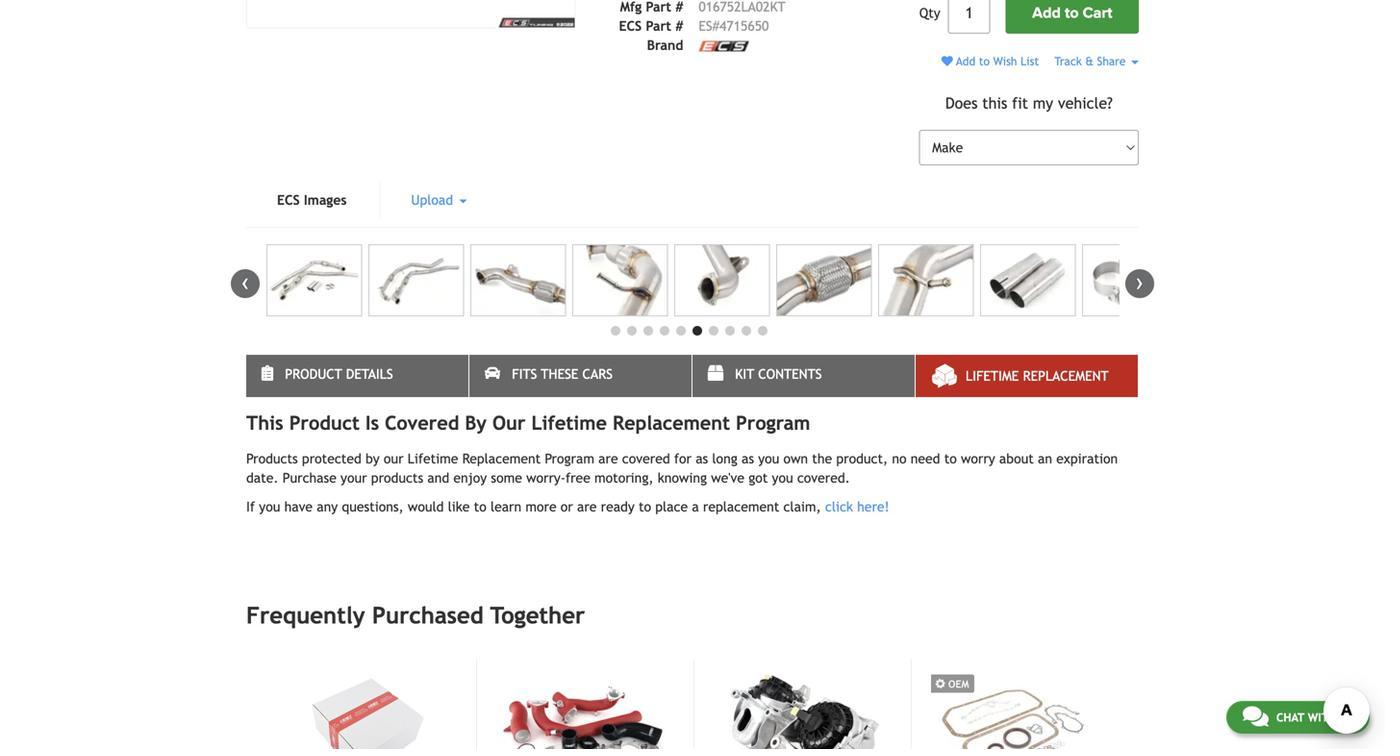 Task type: vqa. For each thing, say whether or not it's contained in the screenshot.
$191.09 engineered
no



Task type: locate. For each thing, give the bounding box(es) containing it.
ecs inside "link"
[[277, 192, 300, 208]]

covered
[[622, 451, 670, 467]]

free
[[566, 471, 591, 486]]

fit
[[1013, 94, 1029, 112]]

cart
[[1083, 4, 1113, 22]]

‹ link
[[231, 269, 260, 298]]

add inside "button"
[[1033, 4, 1061, 22]]

expiration
[[1057, 451, 1118, 467]]

frequently purchased together
[[246, 602, 585, 629]]

are inside 'products protected by our lifetime replacement program are covered for as long as you own the product, no need to worry about an expiration date. purchase your products and enjoy some worry-free motoring, knowing we've got you covered.'
[[599, 451, 618, 467]]

product up the protected
[[289, 412, 360, 435]]

frequently
[[246, 602, 365, 629]]

0 vertical spatial are
[[599, 451, 618, 467]]

chat
[[1277, 711, 1305, 725]]

got
[[749, 471, 768, 486]]

0 horizontal spatial lifetime
[[408, 451, 458, 467]]

street density line motor mount kit - 50 durometer image
[[714, 660, 890, 750]]

es#4715650 - 016752la02kt - b9 s4/s5 downpipe & resonator delete kit - no cutting required, easy-to-install downpipes with resonator deletes for your factory cat back exhaust. - ecs - audi image
[[246, 0, 576, 28], [267, 244, 362, 317], [369, 244, 464, 317], [471, 244, 566, 317], [573, 244, 668, 317], [675, 244, 770, 317], [777, 244, 872, 317], [879, 244, 974, 317], [981, 244, 1076, 317], [1083, 244, 1178, 317]]

as
[[696, 451, 708, 467], [742, 451, 754, 467]]

ecs left part
[[619, 18, 642, 34]]

1 horizontal spatial lifetime
[[532, 412, 607, 435]]

lifetime down 'fits these cars' link at the left
[[532, 412, 607, 435]]

lifetime inside 'products protected by our lifetime replacement program are covered for as long as you own the product, no need to worry about an expiration date. purchase your products and enjoy some worry-free motoring, knowing we've got you covered.'
[[408, 451, 458, 467]]

1 vertical spatial add
[[957, 54, 976, 68]]

lifetime up 'and'
[[408, 451, 458, 467]]

as right for
[[696, 451, 708, 467]]

ecs
[[619, 18, 642, 34], [277, 192, 300, 208]]

purchase
[[283, 471, 337, 486]]

track & share button
[[1055, 54, 1139, 68]]

2 vertical spatial lifetime
[[408, 451, 458, 467]]

0 horizontal spatial program
[[545, 451, 595, 467]]

b9 s4/s5 post throttle valve charge pipe kit - wrinkle red image
[[497, 660, 673, 750]]

list
[[1021, 54, 1040, 68]]

lifetime
[[966, 369, 1019, 384], [532, 412, 607, 435], [408, 451, 458, 467]]

our
[[493, 412, 526, 435]]

es# 4715650 brand
[[647, 18, 769, 53]]

1 vertical spatial are
[[577, 499, 597, 515]]

1 horizontal spatial replacement
[[613, 412, 730, 435]]

4715650
[[720, 18, 769, 34]]

to right like
[[474, 499, 487, 515]]

worry-
[[526, 471, 566, 486]]

to
[[1065, 4, 1079, 22], [979, 54, 990, 68], [945, 451, 957, 467], [474, 499, 487, 515], [639, 499, 652, 515]]

program up free
[[545, 451, 595, 467]]

more
[[526, 499, 557, 515]]

1 as from the left
[[696, 451, 708, 467]]

are
[[599, 451, 618, 467], [577, 499, 597, 515]]

brand
[[647, 37, 684, 53]]

add right heart image
[[957, 54, 976, 68]]

None text field
[[949, 0, 991, 34]]

as up got
[[742, 451, 754, 467]]

ecs for ecs images
[[277, 192, 300, 208]]

you right if
[[259, 499, 280, 515]]

1 vertical spatial program
[[545, 451, 595, 467]]

are right or
[[577, 499, 597, 515]]

to inside "button"
[[1065, 4, 1079, 22]]

1 horizontal spatial program
[[736, 412, 811, 435]]

ecs left images
[[277, 192, 300, 208]]

enjoy
[[454, 471, 487, 486]]

and
[[428, 471, 450, 486]]

0 vertical spatial you
[[759, 451, 780, 467]]

replacement up some on the left
[[463, 451, 541, 467]]

0 horizontal spatial as
[[696, 451, 708, 467]]

product,
[[837, 451, 888, 467]]

program
[[736, 412, 811, 435], [545, 451, 595, 467]]

about
[[1000, 451, 1034, 467]]

1 horizontal spatial ecs
[[619, 18, 642, 34]]

0 horizontal spatial replacement
[[463, 451, 541, 467]]

0 horizontal spatial ecs
[[277, 192, 300, 208]]

wish
[[994, 54, 1018, 68]]

2 vertical spatial replacement
[[463, 451, 541, 467]]

‹
[[242, 269, 249, 295]]

this product is covered by our lifetime replacement program
[[246, 412, 811, 435]]

1 horizontal spatial add
[[1033, 4, 1061, 22]]

replacement
[[1023, 369, 1109, 384], [613, 412, 730, 435], [463, 451, 541, 467]]

add for add to wish list
[[957, 54, 976, 68]]

lifetime up worry
[[966, 369, 1019, 384]]

›
[[1137, 269, 1144, 295]]

add for add to cart
[[1033, 4, 1061, 22]]

is
[[366, 412, 379, 435]]

heart image
[[942, 55, 953, 67]]

ecs part #
[[619, 18, 684, 34]]

you
[[759, 451, 780, 467], [772, 471, 794, 486], [259, 499, 280, 515]]

covered
[[385, 412, 459, 435]]

1 vertical spatial you
[[772, 471, 794, 486]]

need
[[911, 451, 941, 467]]

1 vertical spatial product
[[289, 412, 360, 435]]

0 vertical spatial add
[[1033, 4, 1061, 22]]

0 vertical spatial lifetime
[[966, 369, 1019, 384]]

to left cart at the top of page
[[1065, 4, 1079, 22]]

questions,
[[342, 499, 404, 515]]

product left details
[[285, 367, 342, 382]]

replacement
[[703, 499, 780, 515]]

1 vertical spatial ecs
[[277, 192, 300, 208]]

these
[[541, 367, 579, 382]]

product
[[285, 367, 342, 382], [289, 412, 360, 435]]

kit contents
[[735, 367, 822, 382]]

a
[[692, 499, 699, 515]]

add up the list
[[1033, 4, 1061, 22]]

2 horizontal spatial replacement
[[1023, 369, 1109, 384]]

add to cart button
[[1006, 0, 1139, 34]]

ecs image
[[699, 41, 749, 52]]

1 horizontal spatial as
[[742, 451, 754, 467]]

1 vertical spatial replacement
[[613, 412, 730, 435]]

products protected by our lifetime replacement program are covered for as long as you own the product, no need to worry about an expiration date. purchase your products and enjoy some worry-free motoring, knowing we've got you covered.
[[246, 451, 1118, 486]]

to left place
[[639, 499, 652, 515]]

replacement up an
[[1023, 369, 1109, 384]]

replacement up for
[[613, 412, 730, 435]]

› link
[[1126, 269, 1155, 298]]

0 vertical spatial product
[[285, 367, 342, 382]]

0 horizontal spatial add
[[957, 54, 976, 68]]

you up got
[[759, 451, 780, 467]]

qty
[[920, 5, 941, 21]]

0 horizontal spatial are
[[577, 499, 597, 515]]

0 vertical spatial program
[[736, 412, 811, 435]]

to right need
[[945, 451, 957, 467]]

together
[[491, 602, 585, 629]]

lifetime replacement link
[[916, 355, 1138, 397]]

track
[[1055, 54, 1082, 68]]

0 vertical spatial replacement
[[1023, 369, 1109, 384]]

are up motoring,
[[599, 451, 618, 467]]

you down own
[[772, 471, 794, 486]]

program up own
[[736, 412, 811, 435]]

claim,
[[784, 499, 822, 515]]

2 horizontal spatial lifetime
[[966, 369, 1019, 384]]

0 vertical spatial ecs
[[619, 18, 642, 34]]

click here! link
[[826, 499, 890, 515]]

the
[[812, 451, 833, 467]]

1 horizontal spatial are
[[599, 451, 618, 467]]



Task type: describe. For each thing, give the bounding box(es) containing it.
chat with us
[[1277, 711, 1354, 725]]

share
[[1098, 54, 1126, 68]]

have
[[284, 499, 313, 515]]

by
[[366, 451, 380, 467]]

add to wish list link
[[942, 54, 1040, 68]]

vehicle?
[[1058, 94, 1113, 112]]

cars
[[583, 367, 613, 382]]

worry
[[961, 451, 996, 467]]

fits
[[512, 367, 537, 382]]

fits these cars link
[[470, 355, 692, 397]]

add to wish list
[[953, 54, 1040, 68]]

long
[[713, 451, 738, 467]]

ecs images
[[277, 192, 347, 208]]

kit contents link
[[693, 355, 915, 397]]

this
[[246, 412, 284, 435]]

our
[[384, 451, 404, 467]]

e30 m3 engine block gasket set image
[[932, 660, 1108, 750]]

does
[[946, 94, 978, 112]]

comments image
[[1243, 705, 1269, 728]]

es#
[[699, 18, 720, 34]]

ecs for ecs part #
[[619, 18, 642, 34]]

ready
[[601, 499, 635, 515]]

chat with us link
[[1227, 702, 1370, 734]]

us
[[1340, 711, 1354, 725]]

1 vertical spatial lifetime
[[532, 412, 607, 435]]

product details link
[[246, 355, 469, 397]]

track & share
[[1055, 54, 1130, 68]]

contents
[[759, 367, 822, 382]]

my
[[1033, 94, 1054, 112]]

purchased
[[372, 602, 484, 629]]

&
[[1086, 54, 1094, 68]]

if you have any questions, would like to learn more or are ready to place a replacement claim, click here!
[[246, 499, 890, 515]]

your
[[341, 471, 367, 486]]

some
[[491, 471, 522, 486]]

fits these cars
[[512, 367, 613, 382]]

an
[[1038, 451, 1053, 467]]

to inside 'products protected by our lifetime replacement program are covered for as long as you own the product, no need to worry about an expiration date. purchase your products and enjoy some worry-free motoring, knowing we've got you covered.'
[[945, 451, 957, 467]]

any
[[317, 499, 338, 515]]

does this fit my vehicle?
[[946, 94, 1113, 112]]

replacement inside 'products protected by our lifetime replacement program are covered for as long as you own the product, no need to worry about an expiration date. purchase your products and enjoy some worry-free motoring, knowing we've got you covered.'
[[463, 451, 541, 467]]

for
[[674, 451, 692, 467]]

here!
[[858, 499, 890, 515]]

program inside 'products protected by our lifetime replacement program are covered for as long as you own the product, no need to worry about an expiration date. purchase your products and enjoy some worry-free motoring, knowing we've got you covered.'
[[545, 451, 595, 467]]

by
[[465, 412, 487, 435]]

upload button
[[381, 181, 498, 219]]

we've
[[711, 471, 745, 486]]

coated front brake rotors - pair 12.67 image
[[278, 660, 455, 750]]

product details
[[285, 367, 393, 382]]

to left "wish"
[[979, 54, 990, 68]]

part
[[646, 18, 672, 34]]

if
[[246, 499, 255, 515]]

#
[[676, 18, 684, 34]]

date.
[[246, 471, 279, 486]]

details
[[346, 367, 393, 382]]

place
[[656, 499, 688, 515]]

ecs images link
[[246, 181, 378, 219]]

products
[[246, 451, 298, 467]]

images
[[304, 192, 347, 208]]

2 vertical spatial you
[[259, 499, 280, 515]]

protected
[[302, 451, 362, 467]]

own
[[784, 451, 808, 467]]

covered.
[[798, 471, 850, 486]]

2 as from the left
[[742, 451, 754, 467]]

this
[[983, 94, 1008, 112]]

like
[[448, 499, 470, 515]]

or
[[561, 499, 573, 515]]

lifetime replacement
[[966, 369, 1109, 384]]

add to cart
[[1033, 4, 1113, 22]]

knowing
[[658, 471, 707, 486]]

click
[[826, 499, 854, 515]]

products
[[371, 471, 424, 486]]

learn
[[491, 499, 522, 515]]

upload
[[411, 192, 457, 208]]

no
[[892, 451, 907, 467]]

kit
[[735, 367, 755, 382]]

motoring,
[[595, 471, 654, 486]]



